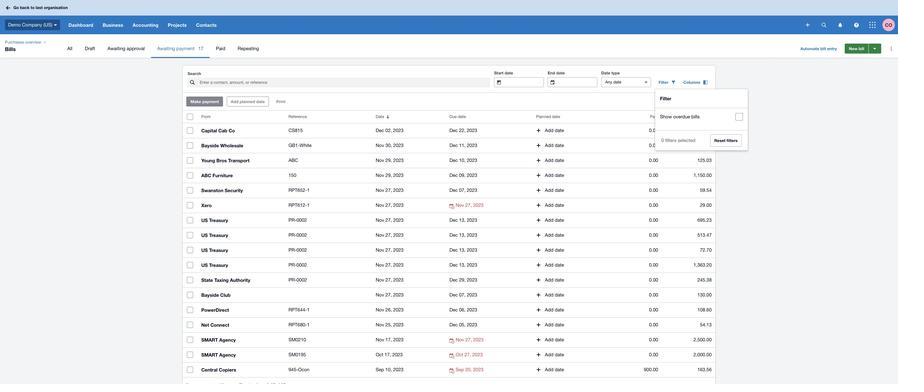 Task type: describe. For each thing, give the bounding box(es) containing it.
add date button for 2,000.00
[[531, 349, 569, 361]]

accounting
[[133, 22, 159, 28]]

date for 1,150.00
[[555, 173, 564, 178]]

us for 1,363.20
[[201, 262, 208, 268]]

projects
[[168, 22, 187, 28]]

add date button for 1,363.20
[[531, 259, 569, 271]]

transport
[[228, 158, 250, 163]]

purchases overview
[[5, 40, 41, 45]]

nov 27, 2023 for 29.00
[[376, 203, 404, 208]]

sm0195 link
[[289, 351, 368, 359]]

0.00 for 54.13
[[649, 322, 658, 328]]

gb1-white
[[289, 143, 312, 148]]

business
[[103, 22, 123, 28]]

17 items | 10,291.84 usd
[[666, 99, 712, 104]]

new bill button
[[845, 44, 869, 54]]

due
[[450, 114, 457, 119]]

0.00 for 125.03
[[649, 158, 658, 163]]

young
[[201, 158, 215, 163]]

0.00 for 1,363.20
[[649, 262, 658, 268]]

0
[[662, 138, 664, 143]]

nov for 108.60
[[376, 307, 384, 313]]

overdue
[[673, 114, 690, 119]]

xero
[[201, 203, 212, 208]]

add date for 108.60
[[545, 307, 564, 313]]

automate
[[801, 46, 820, 51]]

powerdirect link
[[198, 303, 285, 318]]

repeating
[[238, 46, 259, 51]]

add date for 2,500.00
[[545, 337, 564, 342]]

organisation
[[44, 5, 68, 10]]

add date button for 163.56
[[531, 364, 569, 376]]

capital cab co link
[[198, 123, 285, 138]]

add for 72.70
[[545, 247, 554, 253]]

Search field
[[199, 78, 491, 87]]

add for 59.54
[[545, 188, 554, 193]]

pr- for 72.70
[[289, 247, 297, 253]]

54.13
[[700, 322, 712, 328]]

add inside add planned date popup button
[[231, 99, 239, 104]]

add date button for 108.60
[[531, 304, 569, 316]]

automate bill entry
[[801, 46, 837, 51]]

dec for 1,150.00
[[450, 173, 458, 178]]

reference
[[289, 114, 307, 119]]

planned date
[[536, 114, 560, 119]]

Start date field
[[506, 78, 544, 87]]

co button
[[883, 16, 898, 34]]

add date button for 513.47
[[531, 229, 569, 242]]

date for 2,000.00
[[555, 352, 564, 357]]

date type
[[601, 70, 620, 75]]

0002 for 1,363.20
[[297, 262, 307, 268]]

sep 20, 2023
[[456, 367, 484, 372]]

add date button for 840.00
[[531, 139, 569, 152]]

overflow menu image
[[885, 42, 898, 55]]

242.00
[[698, 128, 712, 133]]

nov for 29.00
[[376, 203, 384, 208]]

945-ocon link
[[289, 366, 368, 374]]

dec for 130.00
[[450, 292, 458, 298]]

nov for 1,363.20
[[376, 262, 384, 268]]

0.00 for 72.70
[[649, 247, 658, 253]]

awaiting payment
[[157, 46, 195, 51]]

13, for 72.70
[[459, 247, 466, 253]]

go back to last organisation
[[13, 5, 68, 10]]

add for 695.23
[[545, 218, 554, 223]]

add for 125.03
[[545, 158, 554, 163]]

dec 29, 2023
[[450, 277, 477, 283]]

make payment
[[191, 99, 219, 104]]

xero link
[[198, 198, 285, 213]]

make
[[191, 99, 201, 104]]

us treasury link for 1,363.20
[[198, 258, 285, 273]]

demo company (us)
[[8, 22, 52, 27]]

27, for 695.23
[[386, 218, 392, 223]]

End date field
[[560, 78, 597, 87]]

pr-0002 for 72.70
[[289, 247, 307, 253]]

go
[[13, 5, 19, 10]]

treasury for 695.23
[[209, 218, 228, 223]]

10, for sep
[[385, 367, 392, 372]]

rpt652-
[[289, 188, 307, 193]]

2,500.00
[[694, 337, 712, 342]]

0.00 for 245.38
[[649, 277, 658, 283]]

reset filters button
[[711, 134, 742, 147]]

oct for oct 17, 2023
[[376, 352, 383, 357]]

add date button for 2,500.00
[[531, 334, 569, 346]]

bills navigation
[[0, 34, 898, 58]]

dec for 108.60
[[450, 307, 458, 313]]

connect
[[210, 322, 229, 328]]

pr-0002 link for 1,363.20
[[289, 261, 368, 269]]

nov for 125.03
[[376, 158, 384, 163]]

pr-0002 link for 513.47
[[289, 232, 368, 239]]

svg image inside go back to last organisation link
[[6, 6, 10, 10]]

us for 72.70
[[201, 247, 208, 253]]

29, for abc furniture
[[386, 173, 392, 178]]

bros
[[217, 158, 227, 163]]

add date for 245.38
[[545, 277, 564, 283]]

nov 27, 2023 for 245.38
[[376, 277, 404, 283]]

new
[[849, 46, 858, 51]]

27, for 130.00
[[386, 292, 392, 298]]

end date
[[548, 70, 565, 75]]

0.00 for 2,000.00
[[649, 352, 658, 357]]

end
[[548, 70, 555, 75]]

purchases overview link
[[2, 39, 44, 45]]

oct 17, 2023
[[376, 352, 403, 357]]

72.70
[[700, 247, 712, 253]]

06,
[[459, 307, 466, 313]]

capital
[[201, 128, 217, 133]]

Date type field
[[602, 78, 639, 87]]

start
[[494, 70, 504, 75]]

rpt680-1
[[289, 322, 310, 328]]

dec 22, 2023
[[450, 128, 477, 133]]

dec for 59.54
[[450, 188, 458, 193]]

27, for 72.70
[[386, 247, 392, 253]]

108.60
[[698, 307, 712, 313]]

ocon
[[298, 367, 310, 372]]

us treasury for 1,363.20
[[201, 262, 228, 268]]

due date
[[450, 114, 466, 119]]

nov 30, 2023
[[376, 143, 404, 148]]

reference button
[[285, 111, 372, 123]]

rpt644-1 link
[[289, 306, 368, 314]]

abc link
[[289, 157, 368, 164]]

27, for 513.47
[[386, 232, 392, 238]]

furniture
[[213, 173, 233, 178]]

us treasury link for 72.70
[[198, 243, 285, 258]]

date for date type
[[601, 70, 611, 75]]

projects button
[[163, 16, 191, 34]]

gb1-white link
[[289, 142, 368, 149]]

dec 10, 2023
[[450, 158, 477, 163]]

add date for 125.03
[[545, 158, 564, 163]]

smart for sm0210
[[201, 337, 218, 343]]

nov for 59.54
[[376, 188, 384, 193]]

cs815
[[289, 128, 303, 133]]

dec 06, 2023
[[450, 307, 477, 313]]

nov 27, 2023 for 72.70
[[376, 247, 404, 253]]

nov 27, 2023 for 59.54
[[376, 188, 404, 193]]

add for 163.56
[[545, 367, 554, 372]]

central copiers
[[201, 367, 236, 373]]

245.38
[[698, 277, 712, 283]]

pr-0002 for 245.38
[[289, 277, 307, 283]]

filter inside filter button
[[659, 80, 669, 85]]

paid link
[[210, 39, 232, 58]]

dec for 513.47
[[450, 232, 458, 238]]

pr-0002 for 513.47
[[289, 232, 307, 238]]

draft link
[[79, 39, 101, 58]]

add for 2,500.00
[[545, 337, 554, 342]]

business button
[[98, 16, 128, 34]]

add date for 695.23
[[545, 218, 564, 223]]

capital cab co
[[201, 128, 235, 133]]

nov 26, 2023
[[376, 307, 404, 313]]

1 for xero
[[307, 203, 310, 208]]

add for 130.00
[[545, 292, 554, 298]]

1,363.20
[[694, 262, 712, 268]]

150
[[289, 173, 296, 178]]

dec 02, 2023
[[376, 128, 404, 133]]

draft
[[85, 46, 95, 51]]

27, for 29.00
[[386, 203, 392, 208]]

entry
[[827, 46, 837, 51]]

usd
[[704, 99, 712, 104]]

us for 513.47
[[201, 232, 208, 238]]

filter inside filter group
[[660, 96, 672, 101]]

13, for 513.47
[[459, 232, 466, 238]]

add for 242.00
[[545, 128, 554, 133]]

nov for 1,150.00
[[376, 173, 384, 178]]

payment for make payment
[[202, 99, 219, 104]]

0 horizontal spatial svg image
[[854, 23, 859, 27]]

dec for 245.38
[[450, 277, 458, 283]]

945-
[[289, 367, 298, 372]]

all
[[67, 46, 72, 51]]

columns button
[[680, 77, 712, 87]]

add date button for 695.23
[[531, 214, 569, 227]]



Task type: vqa. For each thing, say whether or not it's contained in the screenshot.


Task type: locate. For each thing, give the bounding box(es) containing it.
agency down connect
[[219, 337, 236, 343]]

dec 13, 2023 for 513.47
[[450, 232, 477, 238]]

2 bill from the left
[[859, 46, 865, 51]]

2 us from the top
[[201, 232, 208, 238]]

1 smart from the top
[[201, 337, 218, 343]]

1 dec 07, 2023 from the top
[[450, 188, 477, 193]]

add for 840.00
[[545, 143, 554, 148]]

payment down 'projects' dropdown button
[[176, 46, 195, 51]]

approval
[[127, 46, 145, 51]]

1 vertical spatial dec 07, 2023
[[450, 292, 477, 298]]

1 vertical spatial 17
[[666, 99, 670, 104]]

2 us treasury from the top
[[201, 232, 228, 238]]

selected
[[678, 138, 696, 143]]

date for 72.70
[[555, 247, 564, 253]]

dec 13, 2023 for 1,363.20
[[450, 262, 477, 268]]

1 vertical spatial date
[[376, 114, 384, 119]]

3 1 from the top
[[307, 307, 310, 313]]

rpt644-
[[289, 307, 307, 313]]

security
[[225, 188, 243, 193]]

rpt652-1
[[289, 188, 310, 193]]

27, for 59.54
[[386, 188, 392, 193]]

svg image left co at the right top of the page
[[870, 22, 876, 28]]

dashboard
[[68, 22, 93, 28]]

1 vertical spatial nov 29, 2023
[[376, 173, 404, 178]]

13,
[[459, 218, 466, 223], [459, 232, 466, 238], [459, 247, 466, 253], [459, 262, 466, 268]]

2 awaiting from the left
[[157, 46, 175, 51]]

pr-0002 link for 245.38
[[289, 276, 368, 284]]

us treasury link down the swanston security link
[[198, 213, 285, 228]]

14 add date from the top
[[545, 322, 564, 328]]

abc for abc
[[289, 158, 298, 163]]

8 0.00 from the top
[[649, 232, 658, 238]]

dashboard link
[[64, 16, 98, 34]]

agency
[[219, 337, 236, 343], [219, 352, 236, 358]]

0 vertical spatial date
[[601, 70, 611, 75]]

17, down 25,
[[386, 337, 392, 342]]

us treasury link
[[198, 213, 285, 228], [198, 228, 285, 243], [198, 243, 285, 258], [198, 258, 285, 273]]

945-ocon
[[289, 367, 310, 372]]

add date
[[545, 128, 564, 133], [545, 143, 564, 148], [545, 158, 564, 163], [545, 173, 564, 178], [545, 188, 564, 193], [545, 203, 564, 208], [545, 218, 564, 223], [545, 232, 564, 238], [545, 247, 564, 253], [545, 262, 564, 268], [545, 277, 564, 283], [545, 292, 564, 298], [545, 307, 564, 313], [545, 322, 564, 328], [545, 337, 564, 342], [545, 352, 564, 357], [545, 367, 564, 372]]

us treasury link up authority
[[198, 258, 285, 273]]

paid for paid button
[[650, 114, 658, 119]]

1 horizontal spatial paid
[[650, 114, 658, 119]]

1 horizontal spatial filters
[[727, 138, 738, 143]]

1 horizontal spatial sep
[[456, 367, 464, 372]]

0 horizontal spatial payment
[[176, 46, 195, 51]]

1 vertical spatial 10,
[[385, 367, 392, 372]]

2,000.00
[[694, 352, 712, 357]]

1 vertical spatial smart
[[201, 352, 218, 358]]

back
[[20, 5, 30, 10]]

1 horizontal spatial 10,
[[459, 158, 466, 163]]

26,
[[386, 307, 392, 313]]

dec 07, 2023 down 'dec 29, 2023'
[[450, 292, 477, 298]]

1 vertical spatial 07,
[[459, 292, 466, 298]]

17 add date button from the top
[[531, 364, 569, 376]]

2 us treasury link from the top
[[198, 228, 285, 243]]

6 add date from the top
[[545, 203, 564, 208]]

us treasury link down the xero link
[[198, 228, 285, 243]]

dec for 54.13
[[450, 322, 458, 328]]

1 down the rpt652-1
[[307, 203, 310, 208]]

4 us treasury from the top
[[201, 262, 228, 268]]

1 horizontal spatial awaiting
[[157, 46, 175, 51]]

2 sep from the left
[[456, 367, 464, 372]]

columns
[[684, 80, 701, 85]]

payment inside button
[[202, 99, 219, 104]]

4 pr-0002 from the top
[[289, 262, 307, 268]]

sep for sep 10, 2023
[[376, 367, 384, 372]]

central copiers link
[[198, 362, 285, 377]]

1 vertical spatial paid
[[650, 114, 658, 119]]

add for 29.00
[[545, 203, 554, 208]]

start date
[[494, 70, 513, 75]]

1 add date from the top
[[545, 128, 564, 133]]

1 0.00 from the top
[[649, 128, 658, 133]]

15 0.00 from the top
[[649, 337, 658, 342]]

sep down oct 17, 2023
[[376, 367, 384, 372]]

date inside button
[[376, 114, 384, 119]]

0 vertical spatial 29,
[[386, 158, 392, 163]]

1 horizontal spatial payment
[[202, 99, 219, 104]]

1 horizontal spatial 17
[[666, 99, 670, 104]]

1 oct from the left
[[376, 352, 383, 357]]

net
[[201, 322, 209, 328]]

bill inside button
[[859, 46, 865, 51]]

paid down contacts dropdown button
[[216, 46, 225, 51]]

17 inside the "bills" "navigation"
[[198, 46, 204, 51]]

swanston security link
[[198, 183, 285, 198]]

nov 27, 2023 for 1,363.20
[[376, 262, 404, 268]]

add date button for 125.03
[[531, 154, 569, 167]]

smart up central
[[201, 352, 218, 358]]

nov 17, 2023
[[376, 337, 404, 342]]

add date for 54.13
[[545, 322, 564, 328]]

0 horizontal spatial sep
[[376, 367, 384, 372]]

0 horizontal spatial 17
[[198, 46, 204, 51]]

nov for 840.00
[[376, 143, 384, 148]]

1 vertical spatial filter
[[660, 96, 672, 101]]

1 awaiting from the left
[[108, 46, 125, 51]]

rpt612-
[[289, 203, 307, 208]]

5 pr-0002 from the top
[[289, 277, 307, 283]]

add date for 59.54
[[545, 188, 564, 193]]

1 smart agency from the top
[[201, 337, 236, 343]]

4 overdue icon image from the top
[[450, 369, 456, 374]]

9 add date from the top
[[545, 247, 564, 253]]

3 0002 from the top
[[297, 247, 307, 253]]

15 add date button from the top
[[531, 334, 569, 346]]

dec
[[376, 128, 384, 133], [450, 128, 458, 133], [450, 143, 458, 148], [450, 158, 458, 163], [450, 173, 458, 178], [450, 188, 458, 193], [450, 218, 458, 223], [450, 232, 458, 238], [450, 247, 458, 253], [450, 262, 458, 268], [450, 277, 458, 283], [450, 292, 458, 298], [450, 307, 458, 313], [450, 322, 458, 328]]

1 sep from the left
[[376, 367, 384, 372]]

dec 13, 2023 for 72.70
[[450, 247, 477, 253]]

add date for 130.00
[[545, 292, 564, 298]]

9 0.00 from the top
[[649, 247, 658, 253]]

bayside for bayside wholesale
[[201, 143, 219, 148]]

awaiting for awaiting approval
[[108, 46, 125, 51]]

bayside club link
[[198, 288, 285, 303]]

date for 163.56
[[555, 367, 564, 372]]

3 us treasury link from the top
[[198, 243, 285, 258]]

bill for automate
[[821, 46, 826, 51]]

0 vertical spatial nov 29, 2023
[[376, 158, 404, 163]]

nov for 245.38
[[376, 277, 384, 283]]

1 horizontal spatial oct
[[456, 352, 463, 357]]

3 us from the top
[[201, 247, 208, 253]]

agency for sm0210
[[219, 337, 236, 343]]

awaiting down 'projects' dropdown button
[[157, 46, 175, 51]]

2 oct from the left
[[456, 352, 463, 357]]

5 add date button from the top
[[531, 184, 569, 197]]

oct up sep 10, 2023
[[376, 352, 383, 357]]

add date for 1,150.00
[[545, 173, 564, 178]]

0 vertical spatial smart
[[201, 337, 218, 343]]

date for 242.00
[[555, 128, 564, 133]]

paid inside menu
[[216, 46, 225, 51]]

authority
[[230, 277, 250, 283]]

us treasury link up state taxing authority link at the left bottom of page
[[198, 243, 285, 258]]

awaiting for awaiting payment
[[157, 46, 175, 51]]

bill right new
[[859, 46, 865, 51]]

state taxing authority link
[[198, 273, 285, 288]]

1 agency from the top
[[219, 337, 236, 343]]

7 0.00 from the top
[[649, 218, 658, 223]]

smart agency down connect
[[201, 337, 236, 343]]

9 add date button from the top
[[531, 244, 569, 256]]

date left 'type'
[[601, 70, 611, 75]]

2 07, from the top
[[459, 292, 466, 298]]

bayside wholesale link
[[198, 138, 285, 153]]

3 pr- from the top
[[289, 247, 297, 253]]

0 horizontal spatial bill
[[821, 46, 826, 51]]

date inside button
[[552, 114, 560, 119]]

10 add date from the top
[[545, 262, 564, 268]]

club
[[220, 292, 231, 298]]

0 vertical spatial paid
[[216, 46, 225, 51]]

0 vertical spatial abc
[[289, 158, 298, 163]]

oct up sep 20, 2023
[[456, 352, 463, 357]]

filter group
[[655, 89, 748, 151]]

demo
[[8, 22, 21, 27]]

07, up 06,
[[459, 292, 466, 298]]

payment
[[176, 46, 195, 51], [202, 99, 219, 104]]

sep left 20,
[[456, 367, 464, 372]]

0002
[[297, 218, 307, 223], [297, 232, 307, 238], [297, 247, 307, 253], [297, 262, 307, 268], [297, 277, 307, 283]]

1 us from the top
[[201, 218, 208, 223]]

add date button for 245.38
[[531, 274, 569, 286]]

4 add date from the top
[[545, 173, 564, 178]]

show overdue bills
[[660, 114, 700, 119]]

us for 695.23
[[201, 218, 208, 223]]

5 add date from the top
[[545, 188, 564, 193]]

paid button
[[617, 111, 662, 123]]

2 0.00 from the top
[[649, 143, 658, 148]]

add for 1,150.00
[[545, 173, 554, 178]]

2 smart agency link from the top
[[198, 347, 285, 362]]

dec for 1,363.20
[[450, 262, 458, 268]]

163.56
[[698, 367, 712, 372]]

0 vertical spatial 17
[[198, 46, 204, 51]]

11 add date from the top
[[545, 277, 564, 283]]

4 add date button from the top
[[531, 169, 569, 182]]

menu containing all
[[61, 39, 792, 58]]

paid inside button
[[650, 114, 658, 119]]

swanston
[[201, 188, 223, 193]]

5 pr-0002 link from the top
[[289, 276, 368, 284]]

1 vertical spatial bayside
[[201, 292, 219, 298]]

5 pr- from the top
[[289, 277, 297, 283]]

2 treasury from the top
[[209, 232, 228, 238]]

print
[[276, 99, 286, 104]]

add date button
[[531, 124, 569, 137], [531, 139, 569, 152], [531, 154, 569, 167], [531, 169, 569, 182], [531, 184, 569, 197], [531, 199, 569, 212], [531, 214, 569, 227], [531, 229, 569, 242], [531, 244, 569, 256], [531, 259, 569, 271], [531, 274, 569, 286], [531, 289, 569, 301], [531, 304, 569, 316], [531, 319, 569, 331], [531, 334, 569, 346], [531, 349, 569, 361], [531, 364, 569, 376]]

1 vertical spatial 17,
[[385, 352, 391, 357]]

smart
[[201, 337, 218, 343], [201, 352, 218, 358]]

4 dec 13, 2023 from the top
[[450, 262, 477, 268]]

2023
[[393, 128, 404, 133], [467, 128, 477, 133], [393, 143, 404, 148], [467, 143, 477, 148], [393, 158, 404, 163], [467, 158, 477, 163], [393, 173, 404, 178], [467, 173, 477, 178], [393, 188, 404, 193], [467, 188, 477, 193], [393, 203, 404, 208], [473, 203, 484, 208], [393, 218, 404, 223], [467, 218, 477, 223], [393, 232, 404, 238], [467, 232, 477, 238], [393, 247, 404, 253], [467, 247, 477, 253], [393, 262, 404, 268], [467, 262, 477, 268], [393, 277, 404, 283], [467, 277, 477, 283], [393, 292, 404, 298], [467, 292, 477, 298], [393, 307, 404, 313], [467, 307, 477, 313], [393, 322, 404, 328], [467, 322, 477, 328], [393, 337, 404, 342], [473, 337, 484, 342], [393, 352, 403, 357], [472, 352, 483, 357], [393, 367, 404, 372], [473, 367, 484, 372]]

1 treasury from the top
[[209, 218, 228, 223]]

1 overdue icon image from the top
[[450, 204, 456, 209]]

29, for young bros transport
[[386, 158, 392, 163]]

1 vertical spatial smart agency
[[201, 352, 236, 358]]

add date button for 29.00
[[531, 199, 569, 212]]

abc for abc furniture
[[201, 173, 211, 178]]

13, for 1,363.20
[[459, 262, 466, 268]]

17 for 17
[[198, 46, 204, 51]]

sm0210
[[289, 337, 306, 342]]

3 add date from the top
[[545, 158, 564, 163]]

smart agency link up copiers
[[198, 347, 285, 362]]

rpt680-
[[289, 322, 307, 328]]

10, down 11, at right
[[459, 158, 466, 163]]

menu
[[61, 39, 792, 58]]

dec 07, 2023 down dec 09, 2023
[[450, 188, 477, 193]]

1 up rpt612-1
[[307, 188, 310, 193]]

3 pr-0002 from the top
[[289, 247, 307, 253]]

2 pr-0002 link from the top
[[289, 232, 368, 239]]

1 smart agency link from the top
[[198, 332, 285, 347]]

0 horizontal spatial awaiting
[[108, 46, 125, 51]]

dec for 695.23
[[450, 218, 458, 223]]

1 1 from the top
[[307, 188, 310, 193]]

pr-0002 for 695.23
[[289, 218, 307, 223]]

1 inside 'link'
[[307, 307, 310, 313]]

0 vertical spatial bayside
[[201, 143, 219, 148]]

2 vertical spatial 29,
[[459, 277, 466, 283]]

0 horizontal spatial 10,
[[385, 367, 392, 372]]

1 vertical spatial payment
[[202, 99, 219, 104]]

add date for 242.00
[[545, 128, 564, 133]]

nov for 513.47
[[376, 232, 384, 238]]

1 horizontal spatial date
[[601, 70, 611, 75]]

pr- for 513.47
[[289, 232, 297, 238]]

print button
[[273, 97, 289, 107]]

paid left show
[[650, 114, 658, 119]]

4 1 from the top
[[307, 322, 310, 328]]

513.47
[[698, 232, 712, 238]]

20,
[[465, 367, 472, 372]]

8 add date from the top
[[545, 232, 564, 238]]

6 add date button from the top
[[531, 199, 569, 212]]

add planned date
[[231, 99, 265, 104]]

svg image
[[870, 22, 876, 28], [854, 23, 859, 27]]

1 0002 from the top
[[297, 218, 307, 223]]

treasury for 513.47
[[209, 232, 228, 238]]

0.00 for 1,150.00
[[649, 173, 658, 178]]

17 left items in the top right of the page
[[666, 99, 670, 104]]

oct
[[376, 352, 383, 357], [456, 352, 463, 357]]

add for 1,363.20
[[545, 262, 554, 268]]

agency up copiers
[[219, 352, 236, 358]]

1 bill from the left
[[821, 46, 826, 51]]

date for 125.03
[[555, 158, 564, 163]]

show
[[660, 114, 672, 119]]

30,
[[386, 143, 392, 148]]

0 horizontal spatial date
[[376, 114, 384, 119]]

0002 for 245.38
[[297, 277, 307, 283]]

bill for new
[[859, 46, 865, 51]]

from
[[201, 114, 211, 119]]

filters inside button
[[727, 138, 738, 143]]

1 up the rpt680-1
[[307, 307, 310, 313]]

payment right make
[[202, 99, 219, 104]]

0 vertical spatial agency
[[219, 337, 236, 343]]

bayside club
[[201, 292, 231, 298]]

1 us treasury link from the top
[[198, 213, 285, 228]]

nov 29, 2023 for young bros transport
[[376, 158, 404, 163]]

0 vertical spatial 10,
[[459, 158, 466, 163]]

0 horizontal spatial oct
[[376, 352, 383, 357]]

0 vertical spatial filter
[[659, 80, 669, 85]]

rpt612-1
[[289, 203, 310, 208]]

4 pr-0002 link from the top
[[289, 261, 368, 269]]

make payment button
[[186, 97, 223, 107]]

4 pr- from the top
[[289, 262, 297, 268]]

dec 11, 2023
[[450, 143, 477, 148]]

3 treasury from the top
[[209, 247, 228, 253]]

2 add date from the top
[[545, 143, 564, 148]]

accounting button
[[128, 16, 163, 34]]

4 us from the top
[[201, 262, 208, 268]]

add date for 72.70
[[545, 247, 564, 253]]

2 pr-0002 from the top
[[289, 232, 307, 238]]

1 horizontal spatial abc
[[289, 158, 298, 163]]

banner
[[0, 0, 898, 34]]

1 vertical spatial abc
[[201, 173, 211, 178]]

abc down gb1-
[[289, 158, 298, 163]]

1 bayside from the top
[[201, 143, 219, 148]]

bayside down state
[[201, 292, 219, 298]]

reset filters
[[715, 138, 738, 143]]

17, up sep 10, 2023
[[385, 352, 391, 357]]

add for 513.47
[[545, 232, 554, 238]]

2 smart agency from the top
[[201, 352, 236, 358]]

1 for net connect
[[307, 322, 310, 328]]

11 add date button from the top
[[531, 274, 569, 286]]

13 0.00 from the top
[[649, 307, 658, 313]]

central
[[201, 367, 218, 373]]

smart agency up central copiers on the left
[[201, 352, 236, 358]]

last
[[36, 5, 43, 10]]

1 vertical spatial 29,
[[386, 173, 392, 178]]

date inside button
[[458, 114, 466, 119]]

2 0002 from the top
[[297, 232, 307, 238]]

us treasury link for 695.23
[[198, 213, 285, 228]]

(us)
[[43, 22, 52, 27]]

abc
[[289, 158, 298, 163], [201, 173, 211, 178]]

bill inside popup button
[[821, 46, 826, 51]]

6 0.00 from the top
[[649, 203, 658, 208]]

17 add date from the top
[[545, 367, 564, 372]]

date for 108.60
[[555, 307, 564, 313]]

pr- for 245.38
[[289, 277, 297, 283]]

1 down rpt644-1
[[307, 322, 310, 328]]

abc inside 'link'
[[289, 158, 298, 163]]

1 dec 13, 2023 from the top
[[450, 218, 477, 223]]

2 dec 13, 2023 from the top
[[450, 232, 477, 238]]

3 13, from the top
[[459, 247, 466, 253]]

overdue icon image for nov 17, 2023
[[450, 339, 456, 344]]

nov 27, 2023 for 130.00
[[376, 292, 404, 298]]

17 left paid link
[[198, 46, 204, 51]]

02,
[[385, 128, 392, 133]]

from button
[[198, 111, 285, 123]]

add date for 840.00
[[545, 143, 564, 148]]

filters right 0
[[665, 138, 677, 143]]

0 vertical spatial smart agency
[[201, 337, 236, 343]]

1 horizontal spatial bill
[[859, 46, 865, 51]]

0 vertical spatial 17,
[[386, 337, 392, 342]]

banner containing co
[[0, 0, 898, 34]]

list of all the bills element
[[183, 111, 716, 377]]

filter down filter button
[[660, 96, 672, 101]]

2 overdue icon image from the top
[[450, 339, 456, 344]]

dec for 72.70
[[450, 247, 458, 253]]

filter left 'columns' on the top right of page
[[659, 80, 669, 85]]

4 treasury from the top
[[209, 262, 228, 268]]

overdue icon image
[[450, 204, 456, 209], [450, 339, 456, 344], [450, 354, 456, 359], [450, 369, 456, 374]]

11 0.00 from the top
[[649, 277, 658, 283]]

0 vertical spatial 07,
[[459, 188, 466, 193]]

1 vertical spatial agency
[[219, 352, 236, 358]]

add date for 1,363.20
[[545, 262, 564, 268]]

abc down young
[[201, 173, 211, 178]]

add date button for 242.00
[[531, 124, 569, 137]]

planned
[[240, 99, 255, 104]]

05,
[[459, 322, 466, 328]]

0 horizontal spatial paid
[[216, 46, 225, 51]]

2 agency from the top
[[219, 352, 236, 358]]

07, down 09,
[[459, 188, 466, 193]]

awaiting left the approval
[[108, 46, 125, 51]]

125.03
[[698, 158, 712, 163]]

0 vertical spatial dec 07, 2023
[[450, 188, 477, 193]]

svg image
[[6, 6, 10, 10], [822, 23, 827, 27], [838, 23, 842, 27], [806, 23, 810, 27], [54, 24, 57, 26]]

rpt644-1
[[289, 307, 310, 313]]

abc furniture
[[201, 173, 233, 178]]

add date for 513.47
[[545, 232, 564, 238]]

3 dec 13, 2023 from the top
[[450, 247, 477, 253]]

bill left entry on the top
[[821, 46, 826, 51]]

filter button
[[655, 77, 680, 87]]

16 add date from the top
[[545, 352, 564, 357]]

filters right reset
[[727, 138, 738, 143]]

14 0.00 from the top
[[649, 322, 658, 328]]

10 0.00 from the top
[[649, 262, 658, 268]]

0 horizontal spatial abc
[[201, 173, 211, 178]]

smart agency link down connect
[[198, 332, 285, 347]]

1 horizontal spatial svg image
[[870, 22, 876, 28]]

0 vertical spatial payment
[[176, 46, 195, 51]]

dec for 242.00
[[450, 128, 458, 133]]

3 overdue icon image from the top
[[450, 354, 456, 359]]

date for 54.13
[[555, 322, 564, 328]]

young bros transport
[[201, 158, 250, 163]]

sep 10, 2023
[[376, 367, 404, 372]]

4 us treasury link from the top
[[198, 258, 285, 273]]

filters for 0
[[665, 138, 677, 143]]

paid
[[216, 46, 225, 51], [650, 114, 658, 119]]

powerdirect
[[201, 307, 229, 313]]

2 pr- from the top
[[289, 232, 297, 238]]

items
[[671, 99, 681, 104]]

menu inside the "bills" "navigation"
[[61, 39, 792, 58]]

0 horizontal spatial filters
[[665, 138, 677, 143]]

10, down oct 17, 2023
[[385, 367, 392, 372]]

pr-0002 for 1,363.20
[[289, 262, 307, 268]]

add for 108.60
[[545, 307, 554, 313]]

3 us treasury from the top
[[201, 247, 228, 253]]

1 pr-0002 link from the top
[[289, 217, 368, 224]]

0002 for 513.47
[[297, 232, 307, 238]]

bayside down capital
[[201, 143, 219, 148]]

4 0002 from the top
[[297, 262, 307, 268]]

dec 07, 2023
[[450, 188, 477, 193], [450, 292, 477, 298]]

date up dec 02, 2023
[[376, 114, 384, 119]]

1 07, from the top
[[459, 188, 466, 193]]

wholesale
[[220, 143, 243, 148]]

4 13, from the top
[[459, 262, 466, 268]]

nov for 2,500.00
[[376, 337, 384, 342]]

smart for sm0195
[[201, 352, 218, 358]]

sep
[[376, 367, 384, 372], [456, 367, 464, 372]]

15 add date from the top
[[545, 337, 564, 342]]

1 for powerdirect
[[307, 307, 310, 313]]

rpt652-1 link
[[289, 187, 368, 194]]

130.00
[[698, 292, 712, 298]]

svg image up new bill button
[[854, 23, 859, 27]]

svg image inside demo company (us) popup button
[[54, 24, 57, 26]]

10,291.84
[[684, 99, 702, 104]]

date for 1,363.20
[[555, 262, 564, 268]]

2 13, from the top
[[459, 232, 466, 238]]

7 add date button from the top
[[531, 214, 569, 227]]

1 add date button from the top
[[531, 124, 569, 137]]

nov 27, 2023 for 513.47
[[376, 232, 404, 238]]

payment inside the "bills" "navigation"
[[176, 46, 195, 51]]

695.23
[[698, 218, 712, 223]]

1 for swanston security
[[307, 188, 310, 193]]

1 nov 29, 2023 from the top
[[376, 158, 404, 163]]

net connect link
[[198, 318, 285, 332]]

date for 2,500.00
[[555, 337, 564, 342]]

2 nov 29, 2023 from the top
[[376, 173, 404, 178]]

dec for 125.03
[[450, 158, 458, 163]]

add date button for 1,150.00
[[531, 169, 569, 182]]

smart down 'net'
[[201, 337, 218, 343]]

dec 09, 2023
[[450, 173, 477, 178]]

date for 695.23
[[555, 218, 564, 223]]



